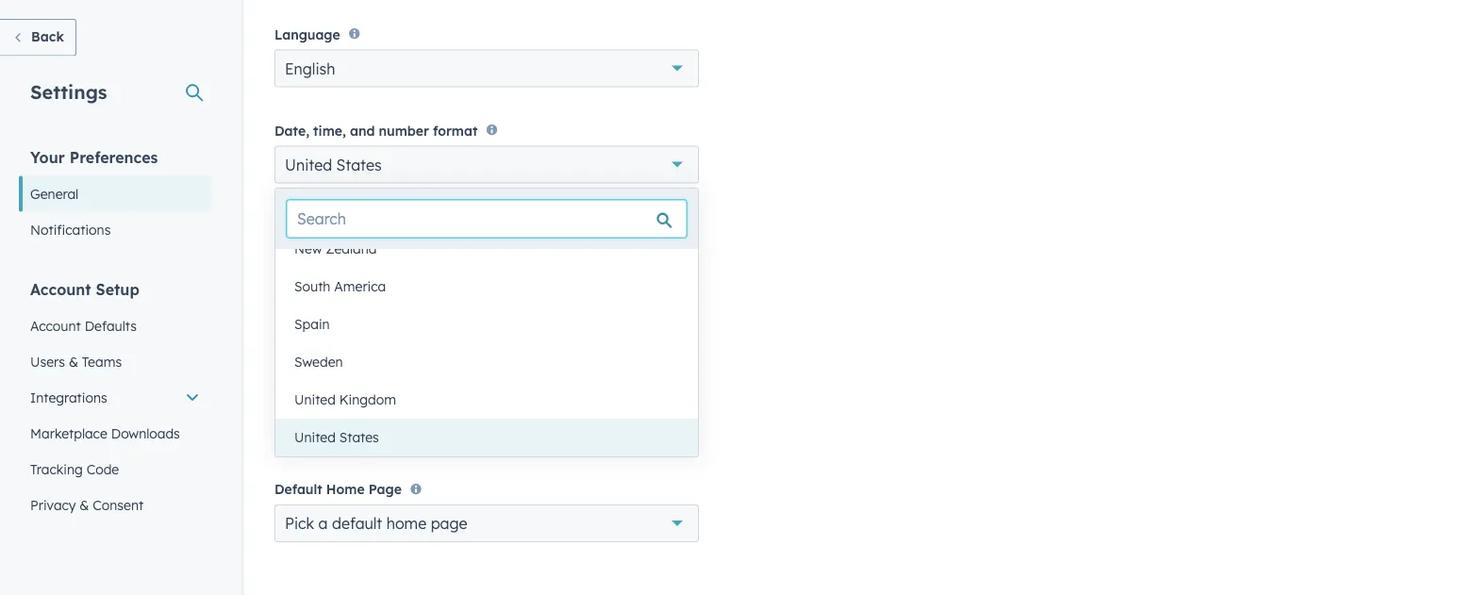 Task type: describe. For each thing, give the bounding box(es) containing it.
home
[[326, 481, 365, 498]]

new zealand button
[[276, 230, 698, 268]]

south america button
[[276, 268, 698, 306]]

tracking
[[30, 461, 83, 477]]

pick a default home page button
[[275, 505, 699, 543]]

2 horizontal spatial and
[[576, 189, 597, 203]]

3 , from the left
[[569, 189, 572, 203]]

11/02/2023
[[428, 189, 491, 203]]

united for united states button
[[294, 429, 336, 446]]

states inside united states button
[[339, 429, 379, 446]]

phone number we may use this phone number to contact you about security events, sending workflow sms, and for owner property values. please refer to our privacy policy for more information
[[275, 239, 686, 309]]

states inside united states dropdown button
[[336, 155, 382, 174]]

1 horizontal spatial to
[[454, 261, 465, 275]]

2 , from the left
[[491, 189, 494, 203]]

date,
[[275, 122, 310, 139]]

policy
[[320, 295, 353, 309]]

values.
[[541, 278, 579, 292]]

this
[[275, 435, 299, 451]]

and inside phone number we may use this phone number to contact you about security events, sending workflow sms, and for owner property values. please refer to our privacy policy for more information
[[407, 278, 428, 292]]

edt
[[548, 189, 569, 203]]

defaults inside the account defaults link
[[85, 318, 137, 334]]

your preferences
[[30, 148, 158, 167]]

united kingdom button
[[276, 381, 698, 419]]

marketplace downloads link
[[19, 416, 211, 452]]

united states inside button
[[294, 429, 379, 446]]

home
[[387, 514, 427, 533]]

united states button
[[275, 146, 699, 184]]

we
[[275, 261, 292, 275]]

workflow
[[322, 278, 373, 292]]

you
[[514, 261, 535, 275]]

list box containing new zealand
[[276, 230, 698, 457]]

& for users
[[69, 353, 78, 370]]

your preferences element
[[19, 147, 211, 248]]

zealand
[[326, 241, 377, 257]]

new zealand
[[294, 241, 377, 257]]

& for privacy
[[80, 497, 89, 513]]

1,234.56
[[601, 189, 645, 203]]

general link
[[19, 176, 211, 212]]

south
[[294, 278, 331, 295]]

2023
[[396, 189, 421, 203]]

date, time, and number format
[[275, 122, 478, 139]]

🇺🇸
[[285, 320, 304, 343]]

default home page
[[275, 481, 402, 498]]

preferences
[[70, 148, 158, 167]]

events,
[[622, 261, 662, 275]]

users & teams
[[30, 353, 122, 370]]

united states button
[[276, 419, 698, 457]]

applies
[[332, 435, 377, 451]]

phone
[[275, 239, 315, 256]]

page
[[369, 481, 402, 498]]

consent
[[93, 497, 144, 513]]

please
[[582, 278, 619, 292]]

your
[[30, 148, 65, 167]]

security
[[574, 261, 619, 275]]

format : november 2, 2023 , 11/02/2023 , 12:22 pm edt , and 1,234.56
[[275, 189, 645, 203]]

about
[[538, 261, 571, 275]]

privacy
[[275, 295, 316, 309]]

more
[[376, 295, 405, 309]]

refer
[[622, 278, 649, 292]]

users
[[30, 353, 65, 370]]

pick
[[285, 514, 314, 533]]

spain button
[[276, 306, 698, 343]]

to inside defaults this only applies to this hubspot account.
[[381, 435, 394, 451]]

account defaults
[[30, 318, 137, 334]]

settings
[[30, 80, 107, 103]]

teams
[[82, 353, 122, 370]]

this for defaults
[[397, 435, 419, 451]]

default
[[332, 514, 382, 533]]

integrations button
[[19, 380, 211, 416]]

account defaults link
[[19, 308, 211, 344]]

back link
[[0, 19, 76, 56]]

account setup
[[30, 280, 139, 299]]

owner
[[451, 278, 485, 292]]

marketplace downloads
[[30, 425, 180, 442]]

pm
[[528, 189, 545, 203]]

phone
[[369, 261, 404, 275]]

tracking code
[[30, 461, 119, 477]]

notifications link
[[19, 212, 211, 248]]

united inside dropdown button
[[285, 155, 332, 174]]



Task type: locate. For each thing, give the bounding box(es) containing it.
united for united kingdom button
[[294, 392, 336, 408]]

1 , from the left
[[421, 189, 425, 203]]

0 horizontal spatial &
[[69, 353, 78, 370]]

privacy & consent
[[30, 497, 144, 513]]

1 horizontal spatial and
[[407, 278, 428, 292]]

our
[[667, 278, 686, 292]]

format
[[275, 189, 315, 203]]

0 horizontal spatial ,
[[421, 189, 425, 203]]

Search search field
[[287, 200, 687, 238]]

information
[[408, 295, 474, 309]]

1 horizontal spatial &
[[80, 497, 89, 513]]

united down united kingdom
[[294, 429, 336, 446]]

and
[[350, 122, 375, 139], [576, 189, 597, 203], [407, 278, 428, 292]]

for
[[431, 278, 447, 292], [356, 295, 372, 309]]

1 vertical spatial united
[[294, 392, 336, 408]]

this
[[346, 261, 366, 275], [397, 435, 419, 451]]

, left 12:22
[[491, 189, 494, 203]]

sweden
[[294, 354, 343, 370]]

hubspot
[[423, 435, 478, 451]]

2 vertical spatial to
[[381, 435, 394, 451]]

sweden button
[[276, 343, 698, 381]]

2 vertical spatial and
[[407, 278, 428, 292]]

1 vertical spatial defaults
[[275, 408, 354, 432]]

to left our
[[652, 278, 664, 292]]

&
[[69, 353, 78, 370], [80, 497, 89, 513]]

2 horizontal spatial to
[[652, 278, 664, 292]]

november
[[321, 189, 380, 203]]

0 vertical spatial &
[[69, 353, 78, 370]]

united states down united kingdom
[[294, 429, 379, 446]]

integrations
[[30, 389, 107, 406]]

2 vertical spatial united
[[294, 429, 336, 446]]

united states
[[285, 155, 382, 174], [294, 429, 379, 446]]

united down sweden
[[294, 392, 336, 408]]

this inside defaults this only applies to this hubspot account.
[[397, 435, 419, 451]]

new
[[294, 241, 322, 257]]

1 vertical spatial this
[[397, 435, 419, 451]]

1 vertical spatial to
[[652, 278, 664, 292]]

format
[[433, 122, 478, 139]]

number left "format"
[[379, 122, 429, 139]]

:
[[315, 189, 318, 203]]

only
[[303, 435, 329, 451]]

None telephone field
[[337, 314, 527, 352]]

2 vertical spatial number
[[407, 261, 450, 275]]

united states down time,
[[285, 155, 382, 174]]

privacy & consent link
[[19, 487, 211, 523]]

0 horizontal spatial defaults
[[85, 318, 137, 334]]

, right 2,
[[421, 189, 425, 203]]

account up users
[[30, 318, 81, 334]]

account up "account defaults"
[[30, 280, 91, 299]]

united kingdom
[[294, 392, 396, 408]]

notifications
[[30, 221, 111, 238]]

a
[[319, 514, 328, 533]]

number up information at left
[[407, 261, 450, 275]]

0 vertical spatial united states
[[285, 155, 382, 174]]

1 vertical spatial for
[[356, 295, 372, 309]]

1 vertical spatial &
[[80, 497, 89, 513]]

general
[[30, 185, 79, 202]]

, right pm
[[569, 189, 572, 203]]

1 vertical spatial account
[[30, 318, 81, 334]]

account for account setup
[[30, 280, 91, 299]]

to
[[454, 261, 465, 275], [652, 278, 664, 292], [381, 435, 394, 451]]

defaults up users & teams link
[[85, 318, 137, 334]]

number up the use
[[319, 239, 369, 256]]

0 vertical spatial for
[[431, 278, 447, 292]]

english
[[285, 59, 335, 78]]

and right sms,
[[407, 278, 428, 292]]

2 horizontal spatial ,
[[569, 189, 572, 203]]

1 vertical spatial number
[[319, 239, 369, 256]]

🇺🇸 button
[[275, 314, 335, 352]]

default
[[275, 481, 322, 498]]

may
[[296, 261, 320, 275]]

0 vertical spatial united
[[285, 155, 332, 174]]

privacy
[[30, 497, 76, 513]]

12:22
[[497, 189, 525, 203]]

back
[[31, 28, 64, 45]]

united states inside dropdown button
[[285, 155, 382, 174]]

this inside phone number we may use this phone number to contact you about security events, sending workflow sms, and for owner property values. please refer to our privacy policy for more information
[[346, 261, 366, 275]]

spain
[[294, 316, 330, 333]]

this left hubspot
[[397, 435, 419, 451]]

america
[[334, 278, 386, 295]]

defaults inside defaults this only applies to this hubspot account.
[[275, 408, 354, 432]]

1 account from the top
[[30, 280, 91, 299]]

setup
[[96, 280, 139, 299]]

,
[[421, 189, 425, 203], [491, 189, 494, 203], [569, 189, 572, 203]]

this for phone
[[346, 261, 366, 275]]

sms,
[[376, 278, 403, 292]]

1 vertical spatial united states
[[294, 429, 379, 446]]

1 vertical spatial and
[[576, 189, 597, 203]]

phone number element
[[275, 314, 699, 352]]

to right applies
[[381, 435, 394, 451]]

code
[[87, 461, 119, 477]]

language
[[275, 26, 340, 42]]

0 horizontal spatial to
[[381, 435, 394, 451]]

account for account defaults
[[30, 318, 81, 334]]

this up workflow
[[346, 261, 366, 275]]

south america
[[294, 278, 386, 295]]

1 horizontal spatial for
[[431, 278, 447, 292]]

time,
[[313, 122, 346, 139]]

0 vertical spatial this
[[346, 261, 366, 275]]

1 horizontal spatial defaults
[[275, 408, 354, 432]]

0 vertical spatial defaults
[[85, 318, 137, 334]]

& right privacy
[[80, 497, 89, 513]]

property
[[488, 278, 537, 292]]

0 vertical spatial and
[[350, 122, 375, 139]]

2 account from the top
[[30, 318, 81, 334]]

account.
[[482, 435, 535, 451]]

and right time,
[[350, 122, 375, 139]]

0 vertical spatial states
[[336, 155, 382, 174]]

marketplace
[[30, 425, 107, 442]]

tracking code link
[[19, 452, 211, 487]]

0 vertical spatial number
[[379, 122, 429, 139]]

0 vertical spatial account
[[30, 280, 91, 299]]

2,
[[383, 189, 392, 203]]

page
[[431, 514, 468, 533]]

downloads
[[111, 425, 180, 442]]

for up information at left
[[431, 278, 447, 292]]

contact
[[469, 261, 511, 275]]

pick a default home page
[[285, 514, 468, 533]]

for down workflow
[[356, 295, 372, 309]]

united up :
[[285, 155, 332, 174]]

0 vertical spatial to
[[454, 261, 465, 275]]

account
[[30, 280, 91, 299], [30, 318, 81, 334]]

0 horizontal spatial this
[[346, 261, 366, 275]]

1 horizontal spatial ,
[[491, 189, 494, 203]]

users & teams link
[[19, 344, 211, 380]]

defaults this only applies to this hubspot account.
[[275, 408, 535, 451]]

states up november
[[336, 155, 382, 174]]

kingdom
[[339, 392, 396, 408]]

use
[[323, 261, 342, 275]]

states down kingdom
[[339, 429, 379, 446]]

1 vertical spatial states
[[339, 429, 379, 446]]

united
[[285, 155, 332, 174], [294, 392, 336, 408], [294, 429, 336, 446]]

0 horizontal spatial for
[[356, 295, 372, 309]]

to up owner
[[454, 261, 465, 275]]

account setup element
[[19, 279, 211, 559]]

1 horizontal spatial this
[[397, 435, 419, 451]]

and right edt
[[576, 189, 597, 203]]

english button
[[275, 49, 699, 87]]

defaults up only
[[275, 408, 354, 432]]

0 horizontal spatial and
[[350, 122, 375, 139]]

& right users
[[69, 353, 78, 370]]

list box
[[276, 230, 698, 457]]



Task type: vqa. For each thing, say whether or not it's contained in the screenshot.
Properties link
no



